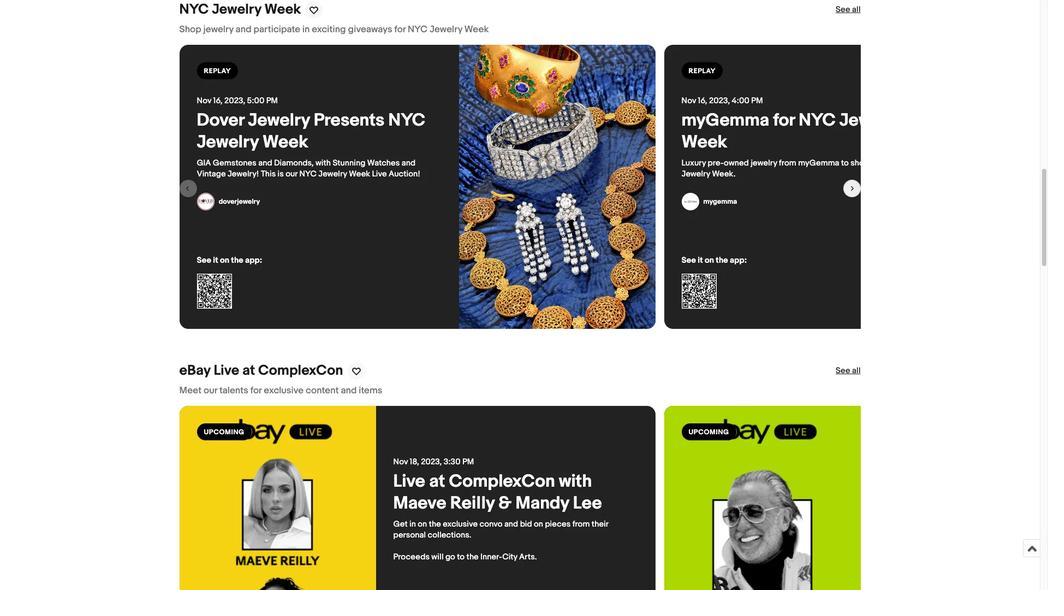 Task type: vqa. For each thing, say whether or not it's contained in the screenshot.
Nov to the right
yes



Task type: locate. For each thing, give the bounding box(es) containing it.
16, for dover jewelry presents nyc jewelry week
[[213, 96, 223, 106]]

1 vertical spatial all
[[853, 366, 861, 376]]

1 vertical spatial our
[[204, 385, 217, 396]]

live
[[372, 169, 387, 179], [214, 362, 239, 379], [394, 471, 426, 492]]

2023, left 5:00
[[225, 96, 245, 106]]

2023, left 4:00 at the top
[[710, 96, 731, 106]]

2 replay from the left
[[689, 67, 716, 76]]

1 horizontal spatial mygemma
[[799, 158, 840, 169]]

from right "owned"
[[780, 158, 797, 169]]

1 horizontal spatial 16,
[[698, 96, 708, 106]]

pm right 4:00 at the top
[[752, 96, 764, 106]]

1 vertical spatial jewelry
[[751, 158, 778, 169]]

1 horizontal spatial with
[[559, 471, 592, 492]]

2023, inside nov 16, 2023, 5:00 pm dover jewelry presents nyc jewelry week gia gemstones and diamonds, with stunning watches and vintage jewelry! this is our nyc jewelry week live auction!
[[225, 96, 245, 106]]

week inside 'nov 16, 2023, 4:00 pm mygemma for nyc jewelry week luxury pre-owned jewelry from mygemma to showcase nyc jewelry week.'
[[682, 132, 728, 153]]

for
[[395, 24, 406, 35], [774, 110, 795, 131], [251, 385, 262, 396]]

pm inside 'nov 16, 2023, 4:00 pm mygemma for nyc jewelry week luxury pre-owned jewelry from mygemma to showcase nyc jewelry week.'
[[752, 96, 764, 106]]

2 all from the top
[[853, 366, 861, 376]]

1 horizontal spatial our
[[286, 169, 298, 179]]

0 horizontal spatial 16,
[[213, 96, 223, 106]]

jewelry right shop
[[204, 24, 234, 35]]

see all
[[836, 5, 861, 15], [836, 366, 861, 376]]

2023, for mygemma
[[710, 96, 731, 106]]

nov
[[197, 96, 212, 106], [682, 96, 697, 106], [394, 457, 408, 467]]

inner-
[[481, 552, 503, 562]]

pm for for
[[752, 96, 764, 106]]

1 vertical spatial from
[[573, 519, 590, 530]]

jewelry
[[212, 1, 262, 18], [430, 24, 463, 35], [248, 110, 310, 131], [840, 110, 902, 131], [197, 132, 259, 153], [319, 169, 347, 179], [682, 169, 711, 179]]

0 horizontal spatial upcoming
[[204, 428, 244, 437]]

meet our talents for exclusive content and items
[[179, 385, 383, 396]]

nov 16, 2023, 5:00 pm dover jewelry presents nyc jewelry week gia gemstones and diamonds, with stunning watches and vintage jewelry! this is our nyc jewelry week live auction!
[[197, 96, 430, 179]]

our right is
[[286, 169, 298, 179]]

2 app: from the left
[[730, 255, 748, 266]]

0 horizontal spatial at
[[243, 362, 255, 379]]

2 horizontal spatial live
[[394, 471, 426, 492]]

mandy
[[516, 493, 570, 514]]

1 horizontal spatial to
[[842, 158, 849, 169]]

in
[[303, 24, 310, 35], [410, 519, 416, 530]]

exclusive down ebay live at complexcon
[[264, 385, 304, 396]]

1 horizontal spatial nov
[[394, 457, 408, 467]]

0 vertical spatial at
[[243, 362, 255, 379]]

week
[[265, 1, 301, 18], [465, 24, 489, 35], [263, 132, 308, 153], [682, 132, 728, 153], [349, 169, 371, 179]]

3:30
[[444, 457, 461, 467]]

0 vertical spatial to
[[842, 158, 849, 169]]

2023, for dover
[[225, 96, 245, 106]]

0 vertical spatial with
[[316, 158, 331, 169]]

reilly
[[451, 493, 495, 514]]

with
[[316, 158, 331, 169], [559, 471, 592, 492]]

0 vertical spatial exclusive
[[264, 385, 304, 396]]

pre-
[[708, 158, 724, 169]]

nyc
[[179, 1, 209, 18], [408, 24, 428, 35], [389, 110, 426, 131], [799, 110, 836, 131], [890, 158, 908, 169], [300, 169, 317, 179]]

see all link for ebay live at complexcon
[[836, 366, 861, 377]]

mygemma
[[682, 110, 770, 131], [799, 158, 840, 169]]

2 horizontal spatial pm
[[752, 96, 764, 106]]

1 horizontal spatial it
[[698, 255, 703, 266]]

0 vertical spatial see all
[[836, 5, 861, 15]]

proceeds
[[394, 552, 430, 562]]

2023, inside the nov 18, 2023, 3:30 pm live at complexcon with maeve reilly & mandy lee get in on the exclusive convo and bid on pieces from their personal collections. proceeds will go to the inner-city arts.
[[421, 457, 442, 467]]

0 horizontal spatial for
[[251, 385, 262, 396]]

live down '18,'
[[394, 471, 426, 492]]

&
[[499, 493, 512, 514]]

jewelry right "owned"
[[751, 158, 778, 169]]

1 vertical spatial for
[[774, 110, 795, 131]]

city
[[503, 552, 518, 562]]

app:
[[245, 255, 262, 266], [730, 255, 748, 266]]

1 app: from the left
[[245, 255, 262, 266]]

ebay
[[179, 362, 211, 379]]

with up lee
[[559, 471, 592, 492]]

all
[[853, 5, 861, 15], [853, 366, 861, 376]]

pm
[[266, 96, 278, 106], [752, 96, 764, 106], [463, 457, 474, 467]]

1 horizontal spatial live
[[372, 169, 387, 179]]

2 vertical spatial live
[[394, 471, 426, 492]]

1 vertical spatial see all
[[836, 366, 861, 376]]

2023, right '18,'
[[421, 457, 442, 467]]

1 horizontal spatial qrcode image
[[682, 274, 717, 309]]

and
[[236, 24, 252, 35], [259, 158, 272, 169], [402, 158, 416, 169], [341, 385, 357, 396], [505, 519, 519, 530]]

1 horizontal spatial jewelry
[[751, 158, 778, 169]]

1 vertical spatial at
[[429, 471, 445, 492]]

live up talents
[[214, 362, 239, 379]]

mygemma down 4:00 at the top
[[682, 110, 770, 131]]

complexcon up the 'meet our talents for exclusive content and items'
[[258, 362, 343, 379]]

in up personal
[[410, 519, 416, 530]]

our right meet
[[204, 385, 217, 396]]

see it on the app:
[[197, 255, 262, 266], [682, 255, 748, 266]]

16, up dover
[[213, 96, 223, 106]]

pm for at
[[463, 457, 474, 467]]

participate
[[254, 24, 301, 35]]

nov inside 'nov 16, 2023, 4:00 pm mygemma for nyc jewelry week luxury pre-owned jewelry from mygemma to showcase nyc jewelry week.'
[[682, 96, 697, 106]]

and left bid
[[505, 519, 519, 530]]

1 16, from the left
[[213, 96, 223, 106]]

1 replay from the left
[[204, 67, 231, 76]]

exclusive
[[264, 385, 304, 396], [443, 519, 478, 530]]

1 horizontal spatial at
[[429, 471, 445, 492]]

1 vertical spatial exclusive
[[443, 519, 478, 530]]

0 vertical spatial live
[[372, 169, 387, 179]]

16, inside 'nov 16, 2023, 4:00 pm mygemma for nyc jewelry week luxury pre-owned jewelry from mygemma to showcase nyc jewelry week.'
[[698, 96, 708, 106]]

4:00
[[732, 96, 750, 106]]

2 horizontal spatial for
[[774, 110, 795, 131]]

1 see all from the top
[[836, 5, 861, 15]]

0 horizontal spatial live
[[214, 362, 239, 379]]

1 horizontal spatial upcoming
[[689, 428, 730, 437]]

stunning
[[333, 158, 366, 169]]

0 horizontal spatial to
[[457, 552, 465, 562]]

doverjewelry link
[[197, 193, 260, 211]]

1 horizontal spatial exclusive
[[443, 519, 478, 530]]

2 horizontal spatial 2023,
[[710, 96, 731, 106]]

nov left '18,'
[[394, 457, 408, 467]]

is
[[278, 169, 284, 179]]

from
[[780, 158, 797, 169], [573, 519, 590, 530]]

0 vertical spatial complexcon
[[258, 362, 343, 379]]

replay
[[204, 67, 231, 76], [689, 67, 716, 76]]

diamonds,
[[274, 158, 314, 169]]

0 horizontal spatial app:
[[245, 255, 262, 266]]

nov inside nov 16, 2023, 5:00 pm dover jewelry presents nyc jewelry week gia gemstones and diamonds, with stunning watches and vintage jewelry! this is our nyc jewelry week live auction!
[[197, 96, 212, 106]]

convo
[[480, 519, 503, 530]]

2023, inside 'nov 16, 2023, 4:00 pm mygemma for nyc jewelry week luxury pre-owned jewelry from mygemma to showcase nyc jewelry week.'
[[710, 96, 731, 106]]

qrcode image for week
[[197, 274, 232, 309]]

0 vertical spatial from
[[780, 158, 797, 169]]

0 horizontal spatial from
[[573, 519, 590, 530]]

to
[[842, 158, 849, 169], [457, 552, 465, 562]]

at
[[243, 362, 255, 379], [429, 471, 445, 492]]

to left showcase on the right top of page
[[842, 158, 849, 169]]

pm right 5:00
[[266, 96, 278, 106]]

16,
[[213, 96, 223, 106], [698, 96, 708, 106]]

app: for week
[[245, 255, 262, 266]]

see all link for nyc jewelry week
[[836, 5, 861, 16]]

18,
[[410, 457, 419, 467]]

our inside nov 16, 2023, 5:00 pm dover jewelry presents nyc jewelry week gia gemstones and diamonds, with stunning watches and vintage jewelry! this is our nyc jewelry week live auction!
[[286, 169, 298, 179]]

in inside the nov 18, 2023, 3:30 pm live at complexcon with maeve reilly & mandy lee get in on the exclusive convo and bid on pieces from their personal collections. proceeds will go to the inner-city arts.
[[410, 519, 416, 530]]

and up this
[[259, 158, 272, 169]]

to right go
[[457, 552, 465, 562]]

jewelry
[[204, 24, 234, 35], [751, 158, 778, 169]]

showcase
[[851, 158, 889, 169]]

watches
[[368, 158, 400, 169]]

1 horizontal spatial 2023,
[[421, 457, 442, 467]]

1 all from the top
[[853, 5, 861, 15]]

qrcode image
[[197, 274, 232, 309], [682, 274, 717, 309]]

1 vertical spatial see all link
[[836, 366, 861, 377]]

pieces
[[545, 519, 571, 530]]

jewelry!
[[228, 169, 259, 179]]

0 horizontal spatial qrcode image
[[197, 274, 232, 309]]

1 horizontal spatial complexcon
[[449, 471, 556, 492]]

nov left 4:00 at the top
[[682, 96, 697, 106]]

2 it from the left
[[698, 255, 703, 266]]

exclusive up collections.
[[443, 519, 478, 530]]

upcoming
[[204, 428, 244, 437], [689, 428, 730, 437]]

0 horizontal spatial complexcon
[[258, 362, 343, 379]]

0 horizontal spatial 2023,
[[225, 96, 245, 106]]

1 vertical spatial mygemma
[[799, 158, 840, 169]]

1 horizontal spatial app:
[[730, 255, 748, 266]]

1 vertical spatial complexcon
[[449, 471, 556, 492]]

0 vertical spatial our
[[286, 169, 298, 179]]

16, left 4:00 at the top
[[698, 96, 708, 106]]

1 horizontal spatial pm
[[463, 457, 474, 467]]

the
[[231, 255, 244, 266], [716, 255, 729, 266], [429, 519, 441, 530], [467, 552, 479, 562]]

1 see all link from the top
[[836, 5, 861, 16]]

16, inside nov 16, 2023, 5:00 pm dover jewelry presents nyc jewelry week gia gemstones and diamonds, with stunning watches and vintage jewelry! this is our nyc jewelry week live auction!
[[213, 96, 223, 106]]

1 it from the left
[[213, 255, 218, 266]]

2 see all from the top
[[836, 366, 861, 376]]

2 horizontal spatial nov
[[682, 96, 697, 106]]

0 horizontal spatial it
[[213, 255, 218, 266]]

personal
[[394, 530, 426, 541]]

at up talents
[[243, 362, 255, 379]]

1 horizontal spatial see it on the app:
[[682, 255, 748, 266]]

2 16, from the left
[[698, 96, 708, 106]]

1 qrcode image from the left
[[197, 274, 232, 309]]

pm inside nov 16, 2023, 5:00 pm dover jewelry presents nyc jewelry week gia gemstones and diamonds, with stunning watches and vintage jewelry! this is our nyc jewelry week live auction!
[[266, 96, 278, 106]]

all for ebay live at complexcon
[[853, 366, 861, 376]]

2 see all link from the top
[[836, 366, 861, 377]]

0 horizontal spatial pm
[[266, 96, 278, 106]]

1 vertical spatial in
[[410, 519, 416, 530]]

live at complexcon with maeve reilly & mandy lee image
[[179, 406, 376, 590]]

bid
[[520, 519, 532, 530]]

for inside 'nov 16, 2023, 4:00 pm mygemma for nyc jewelry week luxury pre-owned jewelry from mygemma to showcase nyc jewelry week.'
[[774, 110, 795, 131]]

2 qrcode image from the left
[[682, 274, 717, 309]]

it
[[213, 255, 218, 266], [698, 255, 703, 266]]

luxury
[[682, 158, 707, 169]]

upcoming link
[[665, 406, 1049, 590]]

qrcode image for luxury
[[682, 274, 717, 309]]

in left exciting
[[303, 24, 310, 35]]

pm inside the nov 18, 2023, 3:30 pm live at complexcon with maeve reilly & mandy lee get in on the exclusive convo and bid on pieces from their personal collections. proceeds will go to the inner-city arts.
[[463, 457, 474, 467]]

2 upcoming from the left
[[689, 428, 730, 437]]

replay for dover jewelry presents nyc jewelry week
[[204, 67, 231, 76]]

complexcon
[[258, 362, 343, 379], [449, 471, 556, 492]]

from inside 'nov 16, 2023, 4:00 pm mygemma for nyc jewelry week luxury pre-owned jewelry from mygemma to showcase nyc jewelry week.'
[[780, 158, 797, 169]]

2023,
[[225, 96, 245, 106], [710, 96, 731, 106], [421, 457, 442, 467]]

1 see it on the app: from the left
[[197, 255, 262, 266]]

0 vertical spatial see all link
[[836, 5, 861, 16]]

at down 3:30
[[429, 471, 445, 492]]

our
[[286, 169, 298, 179], [204, 385, 217, 396]]

pm right 3:30
[[463, 457, 474, 467]]

0 horizontal spatial with
[[316, 158, 331, 169]]

1 horizontal spatial from
[[780, 158, 797, 169]]

live at complexcon with jeff hamilton image
[[665, 406, 861, 590]]

0 horizontal spatial nov
[[197, 96, 212, 106]]

1 vertical spatial with
[[559, 471, 592, 492]]

with left stunning
[[316, 158, 331, 169]]

1 vertical spatial to
[[457, 552, 465, 562]]

1 horizontal spatial in
[[410, 519, 416, 530]]

and down nyc jewelry week
[[236, 24, 252, 35]]

live down watches
[[372, 169, 387, 179]]

from left 'their'
[[573, 519, 590, 530]]

0 vertical spatial all
[[853, 5, 861, 15]]

0 horizontal spatial replay
[[204, 67, 231, 76]]

0 vertical spatial for
[[395, 24, 406, 35]]

owned
[[724, 158, 750, 169]]

it for luxury
[[698, 255, 703, 266]]

presents
[[314, 110, 385, 131]]

2 see it on the app: from the left
[[682, 255, 748, 266]]

0 vertical spatial mygemma
[[682, 110, 770, 131]]

to inside 'nov 16, 2023, 4:00 pm mygemma for nyc jewelry week luxury pre-owned jewelry from mygemma to showcase nyc jewelry week.'
[[842, 158, 849, 169]]

mygemma left showcase on the right top of page
[[799, 158, 840, 169]]

see all link
[[836, 5, 861, 16], [836, 366, 861, 377]]

jewelry inside 'nov 16, 2023, 4:00 pm mygemma for nyc jewelry week luxury pre-owned jewelry from mygemma to showcase nyc jewelry week.'
[[751, 158, 778, 169]]

talents
[[220, 385, 249, 396]]

0 vertical spatial jewelry
[[204, 24, 234, 35]]

1 horizontal spatial for
[[395, 24, 406, 35]]

nov up dover
[[197, 96, 212, 106]]

complexcon up &
[[449, 471, 556, 492]]

1 horizontal spatial replay
[[689, 67, 716, 76]]

0 horizontal spatial see it on the app:
[[197, 255, 262, 266]]

0 vertical spatial in
[[303, 24, 310, 35]]

on
[[220, 255, 229, 266], [705, 255, 715, 266], [418, 519, 427, 530], [534, 519, 544, 530]]

shop jewelry and participate in exciting giveaways for nyc jewelry week
[[179, 24, 489, 35]]

0 horizontal spatial jewelry
[[204, 24, 234, 35]]

see all for nyc jewelry week
[[836, 5, 861, 15]]

complexcon inside the nov 18, 2023, 3:30 pm live at complexcon with maeve reilly & mandy lee get in on the exclusive convo and bid on pieces from their personal collections. proceeds will go to the inner-city arts.
[[449, 471, 556, 492]]

see
[[836, 5, 851, 15], [197, 255, 211, 266], [682, 255, 697, 266], [836, 366, 851, 376]]



Task type: describe. For each thing, give the bounding box(es) containing it.
5:00
[[247, 96, 265, 106]]

mygemma link
[[682, 193, 738, 211]]

with inside nov 16, 2023, 5:00 pm dover jewelry presents nyc jewelry week gia gemstones and diamonds, with stunning watches and vintage jewelry! this is our nyc jewelry week live auction!
[[316, 158, 331, 169]]

0 horizontal spatial in
[[303, 24, 310, 35]]

arts.
[[520, 552, 537, 562]]

see all for ebay live at complexcon
[[836, 366, 861, 376]]

maeve
[[394, 493, 447, 514]]

see it on the app: for week
[[197, 255, 262, 266]]

nov inside the nov 18, 2023, 3:30 pm live at complexcon with maeve reilly & mandy lee get in on the exclusive convo and bid on pieces from their personal collections. proceeds will go to the inner-city arts.
[[394, 457, 408, 467]]

mygemma
[[704, 197, 738, 206]]

doverjewelry image
[[197, 193, 214, 211]]

and inside the nov 18, 2023, 3:30 pm live at complexcon with maeve reilly & mandy lee get in on the exclusive convo and bid on pieces from their personal collections. proceeds will go to the inner-city arts.
[[505, 519, 519, 530]]

get
[[394, 519, 408, 530]]

nov 16, 2023, 4:00 pm mygemma for nyc jewelry week luxury pre-owned jewelry from mygemma to showcase nyc jewelry week.
[[682, 96, 910, 179]]

2 vertical spatial for
[[251, 385, 262, 396]]

it for week
[[213, 255, 218, 266]]

live inside the nov 18, 2023, 3:30 pm live at complexcon with maeve reilly & mandy lee get in on the exclusive convo and bid on pieces from their personal collections. proceeds will go to the inner-city arts.
[[394, 471, 426, 492]]

ebay live at complexcon
[[179, 362, 343, 379]]

app: for luxury
[[730, 255, 748, 266]]

shop
[[179, 24, 201, 35]]

exclusive inside the nov 18, 2023, 3:30 pm live at complexcon with maeve reilly & mandy lee get in on the exclusive convo and bid on pieces from their personal collections. proceeds will go to the inner-city arts.
[[443, 519, 478, 530]]

with inside the nov 18, 2023, 3:30 pm live at complexcon with maeve reilly & mandy lee get in on the exclusive convo and bid on pieces from their personal collections. proceeds will go to the inner-city arts.
[[559, 471, 592, 492]]

live inside nov 16, 2023, 5:00 pm dover jewelry presents nyc jewelry week gia gemstones and diamonds, with stunning watches and vintage jewelry! this is our nyc jewelry week live auction!
[[372, 169, 387, 179]]

to inside the nov 18, 2023, 3:30 pm live at complexcon with maeve reilly & mandy lee get in on the exclusive convo and bid on pieces from their personal collections. proceeds will go to the inner-city arts.
[[457, 552, 465, 562]]

week.
[[713, 169, 736, 179]]

go
[[446, 552, 456, 562]]

will
[[432, 552, 444, 562]]

nyc jewelry week
[[179, 1, 301, 18]]

nov for dover jewelry presents nyc jewelry week
[[197, 96, 212, 106]]

from inside the nov 18, 2023, 3:30 pm live at complexcon with maeve reilly & mandy lee get in on the exclusive convo and bid on pieces from their personal collections. proceeds will go to the inner-city arts.
[[573, 519, 590, 530]]

dover jewelry presents nyc jewelry week image
[[459, 45, 656, 329]]

mygemma image
[[682, 193, 700, 211]]

collections.
[[428, 530, 472, 541]]

meet
[[179, 385, 202, 396]]

vintage
[[197, 169, 226, 179]]

items
[[359, 385, 383, 396]]

1 vertical spatial live
[[214, 362, 239, 379]]

0 horizontal spatial mygemma
[[682, 110, 770, 131]]

all for nyc jewelry week
[[853, 5, 861, 15]]

nov 18, 2023, 3:30 pm live at complexcon with maeve reilly & mandy lee get in on the exclusive convo and bid on pieces from their personal collections. proceeds will go to the inner-city arts.
[[394, 457, 611, 562]]

0 horizontal spatial our
[[204, 385, 217, 396]]

see it on the app: for luxury
[[682, 255, 748, 266]]

1 upcoming from the left
[[204, 428, 244, 437]]

replay for mygemma for nyc jewelry week
[[689, 67, 716, 76]]

0 horizontal spatial exclusive
[[264, 385, 304, 396]]

their
[[592, 519, 609, 530]]

16, for mygemma for nyc jewelry week
[[698, 96, 708, 106]]

doverjewelry
[[219, 197, 260, 206]]

at inside the nov 18, 2023, 3:30 pm live at complexcon with maeve reilly & mandy lee get in on the exclusive convo and bid on pieces from their personal collections. proceeds will go to the inner-city arts.
[[429, 471, 445, 492]]

content
[[306, 385, 339, 396]]

auction!
[[389, 169, 421, 179]]

dover
[[197, 110, 244, 131]]

pm for jewelry
[[266, 96, 278, 106]]

lee
[[574, 493, 602, 514]]

gia
[[197, 158, 211, 169]]

exciting
[[312, 24, 346, 35]]

gemstones
[[213, 158, 257, 169]]

2023, for live
[[421, 457, 442, 467]]

and left the items
[[341, 385, 357, 396]]

giveaways
[[348, 24, 393, 35]]

nov for mygemma for nyc jewelry week
[[682, 96, 697, 106]]

this
[[261, 169, 276, 179]]

and up auction!
[[402, 158, 416, 169]]



